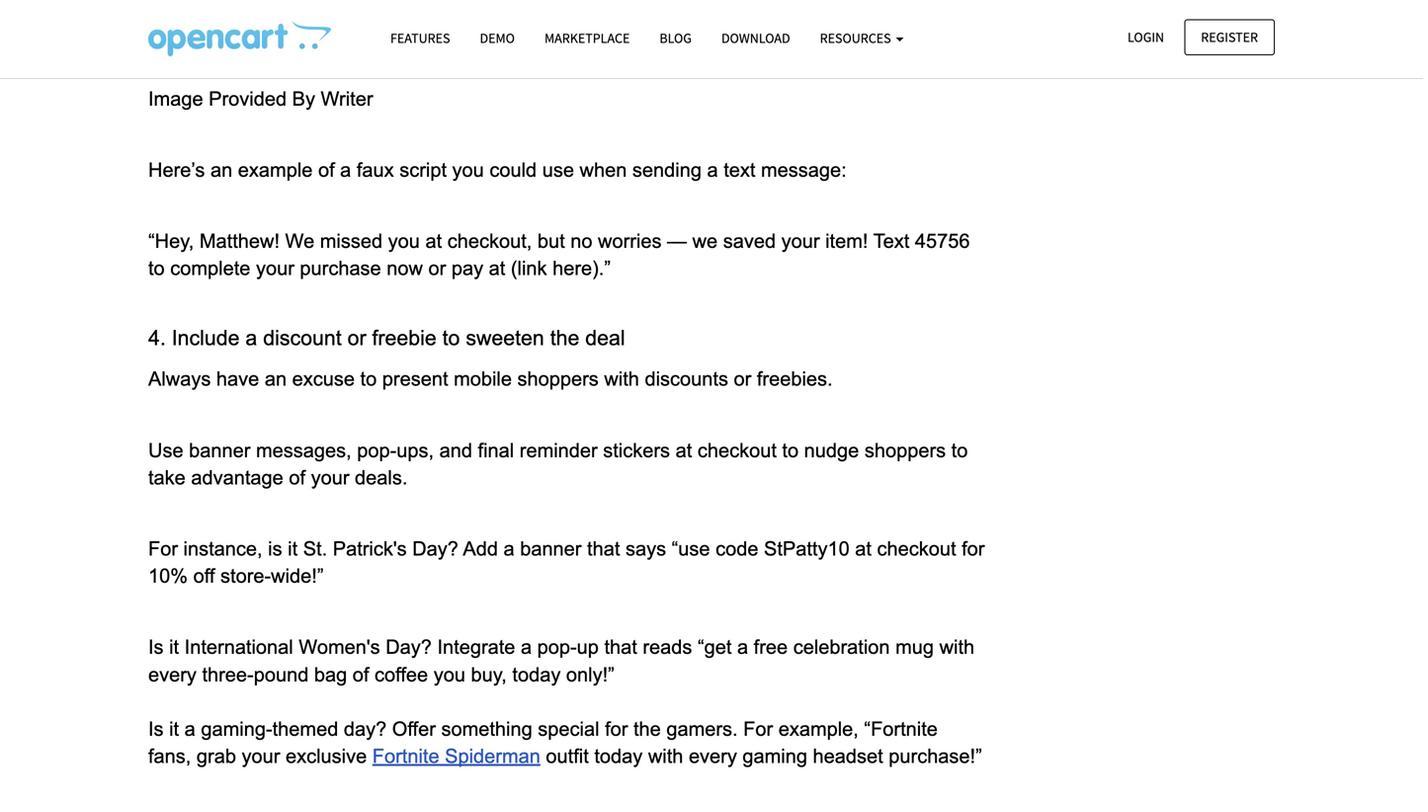 Task type: locate. For each thing, give the bounding box(es) containing it.
coffee
[[375, 664, 428, 686]]

it inside is it international women's day? integrate a pop-up that reads "get a free celebration mug with every three-pound bag of coffee you buy, today only!"
[[169, 637, 179, 658]]

1 vertical spatial shoppers
[[865, 440, 946, 461]]

purchase
[[300, 258, 381, 279]]

is up fans,
[[148, 719, 164, 740]]

1 horizontal spatial the
[[634, 719, 661, 740]]

women's
[[299, 637, 380, 658]]

1 horizontal spatial of
[[318, 159, 335, 181]]

blog link
[[645, 21, 707, 55]]

1 is from the top
[[148, 637, 164, 658]]

marketplace link
[[530, 21, 645, 55]]

use
[[148, 440, 183, 461]]

with down deal
[[604, 368, 639, 390]]

0 horizontal spatial the
[[550, 326, 580, 350]]

with right mug
[[940, 637, 975, 658]]

example,
[[779, 719, 859, 740]]

1 vertical spatial banner
[[520, 538, 582, 560]]

0 horizontal spatial for
[[148, 538, 178, 560]]

for up gaming
[[743, 719, 773, 740]]

your inside is it a gaming-themed day? offer something special for the gamers. for example, "fortnite fans, grab your exclusive
[[242, 746, 280, 768]]

sending
[[633, 159, 702, 181]]

you right script
[[452, 159, 484, 181]]

0 horizontal spatial every
[[148, 664, 197, 686]]

of right 'bag'
[[353, 664, 369, 686]]

integrate
[[437, 637, 515, 658]]

a right integrate
[[521, 637, 532, 658]]

4.
[[148, 326, 166, 350]]

it for a
[[169, 719, 179, 740]]

0 vertical spatial with
[[604, 368, 639, 390]]

0 vertical spatial it
[[288, 538, 298, 560]]

mobile
[[454, 368, 512, 390]]

0 horizontal spatial checkout
[[698, 440, 777, 461]]

is inside is it international women's day? integrate a pop-up that reads "get a free celebration mug with every three-pound bag of coffee you buy, today only!"
[[148, 637, 164, 658]]

pop- up only!"
[[537, 637, 577, 658]]

at inside for instance, is it st. patrick's day? add a banner that says "use code stpatty10 at checkout for 10% off store-wide!"
[[855, 538, 872, 560]]

provided
[[209, 88, 287, 110]]

item!
[[825, 230, 868, 252]]

day? left the add
[[412, 538, 459, 560]]

shoppers
[[518, 368, 599, 390], [865, 440, 946, 461]]

pop- inside use banner messages, pop-ups, and final reminder stickers at checkout to nudge shoppers to take advantage of your deals.
[[357, 440, 397, 461]]

1 horizontal spatial for
[[962, 538, 985, 560]]

a inside for instance, is it st. patrick's day? add a banner that says "use code stpatty10 at checkout for 10% off store-wide!"
[[504, 538, 515, 560]]

banner up advantage
[[189, 440, 250, 461]]

features link
[[376, 21, 465, 55]]

day?
[[344, 719, 387, 740]]

the
[[550, 326, 580, 350], [634, 719, 661, 740]]

2 vertical spatial you
[[434, 664, 466, 686]]

at
[[425, 230, 442, 252], [489, 258, 505, 279], [676, 440, 692, 461], [855, 538, 872, 560]]

an right have
[[265, 368, 287, 390]]

you down integrate
[[434, 664, 466, 686]]

writer
[[321, 88, 373, 110]]

shoppers right nudge
[[865, 440, 946, 461]]

or left freebies.
[[734, 368, 752, 390]]

1 horizontal spatial shoppers
[[865, 440, 946, 461]]

text
[[724, 159, 756, 181]]

banner inside for instance, is it st. patrick's day? add a banner that says "use code stpatty10 at checkout for 10% off store-wide!"
[[520, 538, 582, 560]]

here)."
[[553, 258, 611, 279]]

message:
[[761, 159, 847, 181]]

we
[[285, 230, 315, 252]]

for up 10%
[[148, 538, 178, 560]]

0 vertical spatial or
[[428, 258, 446, 279]]

0 vertical spatial pop-
[[357, 440, 397, 461]]

freebies.
[[757, 368, 833, 390]]

it for international
[[169, 637, 179, 658]]

today right outfit
[[594, 746, 643, 768]]

2 vertical spatial it
[[169, 719, 179, 740]]

login
[[1128, 28, 1165, 46]]

at right stickers
[[676, 440, 692, 461]]

1 vertical spatial the
[[634, 719, 661, 740]]

2 is from the top
[[148, 719, 164, 740]]

0 horizontal spatial with
[[604, 368, 639, 390]]

of inside use banner messages, pop-ups, and final reminder stickers at checkout to nudge shoppers to take advantage of your deals.
[[289, 467, 305, 489]]

it right the is
[[288, 538, 298, 560]]

something
[[441, 719, 533, 740]]

1 horizontal spatial today
[[594, 746, 643, 768]]

every inside is it international women's day? integrate a pop-up that reads "get a free celebration mug with every three-pound bag of coffee you buy, today only!"
[[148, 664, 197, 686]]

day? up coffee
[[386, 637, 432, 658]]

2 horizontal spatial with
[[940, 637, 975, 658]]

of down messages,
[[289, 467, 305, 489]]

demo
[[480, 29, 515, 47]]

you
[[452, 159, 484, 181], [388, 230, 420, 252], [434, 664, 466, 686]]

1 vertical spatial every
[[689, 746, 737, 768]]

that right up
[[604, 637, 637, 658]]

1 vertical spatial for
[[743, 719, 773, 740]]

1 vertical spatial day?
[[386, 637, 432, 658]]

1 vertical spatial pop-
[[537, 637, 577, 658]]

for
[[962, 538, 985, 560], [605, 719, 628, 740]]

2 vertical spatial or
[[734, 368, 752, 390]]

reads
[[643, 637, 692, 658]]

with inside is it international women's day? integrate a pop-up that reads "get a free celebration mug with every three-pound bag of coffee you buy, today only!"
[[940, 637, 975, 658]]

4. include a discount or freebie to sweeten the deal
[[148, 326, 631, 350]]

1 horizontal spatial or
[[428, 258, 446, 279]]

every
[[148, 664, 197, 686], [689, 746, 737, 768]]

with down "gamers."
[[648, 746, 683, 768]]

2 horizontal spatial of
[[353, 664, 369, 686]]

0 vertical spatial the
[[550, 326, 580, 350]]

it inside is it a gaming-themed day? offer something special for the gamers. for example, "fortnite fans, grab your exclusive
[[169, 719, 179, 740]]

1 vertical spatial you
[[388, 230, 420, 252]]

0 vertical spatial you
[[452, 159, 484, 181]]

1 vertical spatial with
[[940, 637, 975, 658]]

it up fans,
[[169, 719, 179, 740]]

it inside for instance, is it st. patrick's day? add a banner that says "use code stpatty10 at checkout for 10% off store-wide!"
[[288, 538, 298, 560]]

banner right the add
[[520, 538, 582, 560]]

0 vertical spatial an
[[211, 159, 233, 181]]

present
[[382, 368, 448, 390]]

pop- up "deals."
[[357, 440, 397, 461]]

is inside is it a gaming-themed day? offer something special for the gamers. for example, "fortnite fans, grab your exclusive
[[148, 719, 164, 740]]

0 horizontal spatial banner
[[189, 440, 250, 461]]

1 vertical spatial or
[[348, 326, 366, 350]]

today
[[512, 664, 561, 686], [594, 746, 643, 768]]

you inside is it international women's day? integrate a pop-up that reads "get a free celebration mug with every three-pound bag of coffee you buy, today only!"
[[434, 664, 466, 686]]

today inside is it international women's day? integrate a pop-up that reads "get a free celebration mug with every three-pound bag of coffee you buy, today only!"
[[512, 664, 561, 686]]

0 vertical spatial for
[[962, 538, 985, 560]]

a left text
[[707, 159, 718, 181]]

excuse
[[292, 368, 355, 390]]

could
[[490, 159, 537, 181]]

code
[[716, 538, 759, 560]]

2 horizontal spatial or
[[734, 368, 752, 390]]

0 vertical spatial checkout
[[698, 440, 777, 461]]

an right here's
[[211, 159, 233, 181]]

1 vertical spatial is
[[148, 719, 164, 740]]

is for is it a gaming-themed day? offer something special for the gamers. for example, "fortnite fans, grab your exclusive
[[148, 719, 164, 740]]

0 vertical spatial of
[[318, 159, 335, 181]]

1 horizontal spatial checkout
[[877, 538, 956, 560]]

1 horizontal spatial banner
[[520, 538, 582, 560]]

"fortnite
[[864, 719, 938, 740]]

your down gaming-
[[242, 746, 280, 768]]

you up now
[[388, 230, 420, 252]]

it left international
[[169, 637, 179, 658]]

at right stpatty10
[[855, 538, 872, 560]]

blog
[[660, 29, 692, 47]]

1 vertical spatial that
[[604, 637, 637, 658]]

0 vertical spatial for
[[148, 538, 178, 560]]

a
[[340, 159, 351, 181], [707, 159, 718, 181], [246, 326, 257, 350], [504, 538, 515, 560], [521, 637, 532, 658], [737, 637, 748, 658], [185, 719, 196, 740]]

of
[[318, 159, 335, 181], [289, 467, 305, 489], [353, 664, 369, 686]]

or inside "hey, matthew! we missed you at checkout, but no worries — we saved your item! text 45756 to complete your purchase now or pay at (link here)."
[[428, 258, 446, 279]]

0 vertical spatial day?
[[412, 538, 459, 560]]

freebie
[[372, 326, 437, 350]]

0 vertical spatial banner
[[189, 440, 250, 461]]

1 horizontal spatial an
[[265, 368, 287, 390]]

checkout
[[698, 440, 777, 461], [877, 538, 956, 560]]

pound
[[254, 664, 309, 686]]

0 vertical spatial shoppers
[[518, 368, 599, 390]]

0 horizontal spatial today
[[512, 664, 561, 686]]

0 horizontal spatial or
[[348, 326, 366, 350]]

is
[[148, 637, 164, 658], [148, 719, 164, 740]]

shoppers down deal
[[518, 368, 599, 390]]

1 vertical spatial an
[[265, 368, 287, 390]]

0 horizontal spatial pop-
[[357, 440, 397, 461]]

1 horizontal spatial every
[[689, 746, 737, 768]]

that inside is it international women's day? integrate a pop-up that reads "get a free celebration mug with every three-pound bag of coffee you buy, today only!"
[[604, 637, 637, 658]]

2 vertical spatial of
[[353, 664, 369, 686]]

0 vertical spatial that
[[587, 538, 620, 560]]

you inside "hey, matthew! we missed you at checkout, but no worries — we saved your item! text 45756 to complete your purchase now or pay at (link here)."
[[388, 230, 420, 252]]

a up have
[[246, 326, 257, 350]]

for instance, is it st. patrick's day? add a banner that says "use code stpatty10 at checkout for 10% off store-wide!"
[[148, 538, 990, 587]]

is down 10%
[[148, 637, 164, 658]]

complete
[[170, 258, 250, 279]]

1 vertical spatial checkout
[[877, 538, 956, 560]]

0 horizontal spatial of
[[289, 467, 305, 489]]

1 vertical spatial of
[[289, 467, 305, 489]]

0 vertical spatial every
[[148, 664, 197, 686]]

free
[[754, 637, 788, 658]]

checkout inside use banner messages, pop-ups, and final reminder stickers at checkout to nudge shoppers to take advantage of your deals.
[[698, 440, 777, 461]]

checkout inside for instance, is it st. patrick's day? add a banner that says "use code stpatty10 at checkout for 10% off store-wide!"
[[877, 538, 956, 560]]

when
[[580, 159, 627, 181]]

your down messages,
[[311, 467, 349, 489]]

1 horizontal spatial pop-
[[537, 637, 577, 658]]

or left the 'pay'
[[428, 258, 446, 279]]

a right the add
[[504, 538, 515, 560]]

add
[[463, 538, 498, 560]]

45756
[[915, 230, 970, 252]]

that
[[587, 538, 620, 560], [604, 637, 637, 658]]

the inside is it a gaming-themed day? offer something special for the gamers. for example, "fortnite fans, grab your exclusive
[[634, 719, 661, 740]]

but
[[538, 230, 565, 252]]

7 unique ways to boost mobile shopping cart conversion rates image
[[148, 21, 331, 56]]

for inside for instance, is it st. patrick's day? add a banner that says "use code stpatty10 at checkout for 10% off store-wide!"
[[962, 538, 985, 560]]

that inside for instance, is it st. patrick's day? add a banner that says "use code stpatty10 at checkout for 10% off store-wide!"
[[587, 538, 620, 560]]

an
[[211, 159, 233, 181], [265, 368, 287, 390]]

a up fans,
[[185, 719, 196, 740]]

matthew!
[[200, 230, 280, 252]]

today right buy,
[[512, 664, 561, 686]]

purchase!"
[[889, 746, 982, 768]]

—
[[667, 230, 687, 252]]

ups,
[[397, 440, 434, 461]]

instance,
[[183, 538, 263, 560]]

the up fortnite spiderman outfit today with every gaming headset purchase!"
[[634, 719, 661, 740]]

to inside "hey, matthew! we missed you at checkout, but no worries — we saved your item! text 45756 to complete your purchase now or pay at (link here)."
[[148, 258, 165, 279]]

of left faux at the left of the page
[[318, 159, 335, 181]]

every down "gamers."
[[689, 746, 737, 768]]

1 horizontal spatial with
[[648, 746, 683, 768]]

or left freebie
[[348, 326, 366, 350]]

demo link
[[465, 21, 530, 55]]

1 horizontal spatial for
[[743, 719, 773, 740]]

0 horizontal spatial for
[[605, 719, 628, 740]]

checkout up mug
[[877, 538, 956, 560]]

for
[[148, 538, 178, 560], [743, 719, 773, 740]]

checkout down discounts
[[698, 440, 777, 461]]

register link
[[1184, 19, 1275, 55]]

for inside is it a gaming-themed day? offer something special for the gamers. for example, "fortnite fans, grab your exclusive
[[605, 719, 628, 740]]

0 horizontal spatial shoppers
[[518, 368, 599, 390]]

discount
[[263, 326, 342, 350]]

0 vertical spatial today
[[512, 664, 561, 686]]

that left says
[[587, 538, 620, 560]]

text
[[873, 230, 910, 252]]

1 vertical spatial for
[[605, 719, 628, 740]]

or
[[428, 258, 446, 279], [348, 326, 366, 350], [734, 368, 752, 390]]

1 vertical spatial today
[[594, 746, 643, 768]]

the left deal
[[550, 326, 580, 350]]

0 vertical spatial is
[[148, 637, 164, 658]]

every left three- on the left
[[148, 664, 197, 686]]

1 vertical spatial it
[[169, 637, 179, 658]]

for inside is it a gaming-themed day? offer something special for the gamers. for example, "fortnite fans, grab your exclusive
[[743, 719, 773, 740]]

a right the "get
[[737, 637, 748, 658]]

wide!"
[[271, 565, 324, 587]]

exclusive
[[286, 746, 367, 768]]



Task type: vqa. For each thing, say whether or not it's contained in the screenshot.
$10.00
no



Task type: describe. For each thing, give the bounding box(es) containing it.
is it a gaming-themed day? offer something special for the gamers. for example, "fortnite fans, grab your exclusive
[[148, 719, 943, 768]]

celebration
[[793, 637, 890, 658]]

is for is it international women's day? integrate a pop-up that reads "get a free celebration mug with every three-pound bag of coffee you buy, today only!"
[[148, 637, 164, 658]]

patrick's
[[333, 538, 407, 560]]

saved
[[723, 230, 776, 252]]

a left faux at the left of the page
[[340, 159, 351, 181]]

fortnite spiderman link
[[372, 744, 541, 769]]

gaming
[[743, 746, 808, 768]]

headset
[[813, 746, 883, 768]]

three-
[[202, 664, 254, 686]]

by
[[292, 88, 315, 110]]

for inside for instance, is it st. patrick's day? add a banner that says "use code stpatty10 at checkout for 10% off store-wide!"
[[148, 538, 178, 560]]

at down checkout,
[[489, 258, 505, 279]]

stpatty10
[[764, 538, 850, 560]]

off
[[193, 565, 215, 587]]

spiderman
[[445, 746, 541, 768]]

"get
[[698, 637, 732, 658]]

marketplace
[[545, 29, 630, 47]]

"use
[[672, 538, 710, 560]]

pop- inside is it international women's day? integrate a pop-up that reads "get a free celebration mug with every three-pound bag of coffee you buy, today only!"
[[537, 637, 577, 658]]

only!"
[[566, 664, 615, 686]]

download link
[[707, 21, 805, 55]]

day? inside is it international women's day? integrate a pop-up that reads "get a free celebration mug with every three-pound bag of coffee you buy, today only!"
[[386, 637, 432, 658]]

st.
[[303, 538, 327, 560]]

day? inside for instance, is it st. patrick's day? add a banner that says "use code stpatty10 at checkout for 10% off store-wide!"
[[412, 538, 459, 560]]

here's an example of a faux script you could use when sending a text message:
[[148, 159, 847, 181]]

"hey,
[[148, 230, 194, 252]]

outfit
[[546, 746, 589, 768]]

have
[[216, 368, 259, 390]]

buy,
[[471, 664, 507, 686]]

now
[[387, 258, 423, 279]]

grab
[[197, 746, 236, 768]]

worries
[[598, 230, 662, 252]]

(link
[[511, 258, 547, 279]]

missed
[[320, 230, 383, 252]]

we
[[693, 230, 718, 252]]

script
[[400, 159, 447, 181]]

fortnite spiderman outfit today with every gaming headset purchase!"
[[372, 746, 982, 768]]

checkout,
[[447, 230, 532, 252]]

no
[[571, 230, 593, 252]]

always
[[148, 368, 211, 390]]

bag
[[314, 664, 347, 686]]

at inside use banner messages, pop-ups, and final reminder stickers at checkout to nudge shoppers to take advantage of your deals.
[[676, 440, 692, 461]]

example of a checkout code image
[[343, 0, 792, 78]]

stickers
[[603, 440, 670, 461]]

deals.
[[355, 467, 408, 489]]

a inside is it a gaming-themed day? offer something special for the gamers. for example, "fortnite fans, grab your exclusive
[[185, 719, 196, 740]]

include
[[172, 326, 240, 350]]

is it international women's day? integrate a pop-up that reads "get a free celebration mug with every three-pound bag of coffee you buy, today only!"
[[148, 637, 980, 686]]

messages,
[[256, 440, 352, 461]]

discounts
[[645, 368, 729, 390]]

of inside is it international women's day? integrate a pop-up that reads "get a free celebration mug with every three-pound bag of coffee you buy, today only!"
[[353, 664, 369, 686]]

2 vertical spatial with
[[648, 746, 683, 768]]

mug
[[896, 637, 934, 658]]

store-
[[220, 565, 271, 587]]

register
[[1201, 28, 1258, 46]]

use banner messages, pop-ups, and final reminder stickers at checkout to nudge shoppers to take advantage of your deals.
[[148, 440, 974, 489]]

your left item!
[[782, 230, 820, 252]]

at left checkout,
[[425, 230, 442, 252]]

faux
[[357, 159, 394, 181]]

your down we at the left top of the page
[[256, 258, 294, 279]]

offer
[[392, 719, 436, 740]]

resources
[[820, 29, 894, 47]]

gamers.
[[667, 719, 738, 740]]

your inside use banner messages, pop-ups, and final reminder stickers at checkout to nudge shoppers to take advantage of your deals.
[[311, 467, 349, 489]]

deal
[[585, 326, 625, 350]]

fortnite
[[372, 746, 439, 768]]

image
[[148, 88, 203, 110]]

nudge
[[804, 440, 859, 461]]

here's
[[148, 159, 205, 181]]

says
[[626, 538, 666, 560]]

shoppers inside use banner messages, pop-ups, and final reminder stickers at checkout to nudge shoppers to take advantage of your deals.
[[865, 440, 946, 461]]

fans,
[[148, 746, 191, 768]]

take
[[148, 467, 186, 489]]

special
[[538, 719, 600, 740]]

download
[[722, 29, 790, 47]]

and
[[439, 440, 472, 461]]

themed
[[272, 719, 338, 740]]

image provided by writer
[[148, 88, 373, 110]]

banner inside use banner messages, pop-ups, and final reminder stickers at checkout to nudge shoppers to take advantage of your deals.
[[189, 440, 250, 461]]

up
[[577, 637, 599, 658]]

10%
[[148, 565, 188, 587]]

international
[[185, 637, 293, 658]]

pay
[[452, 258, 483, 279]]

0 horizontal spatial an
[[211, 159, 233, 181]]

is
[[268, 538, 282, 560]]

login link
[[1111, 19, 1181, 55]]



